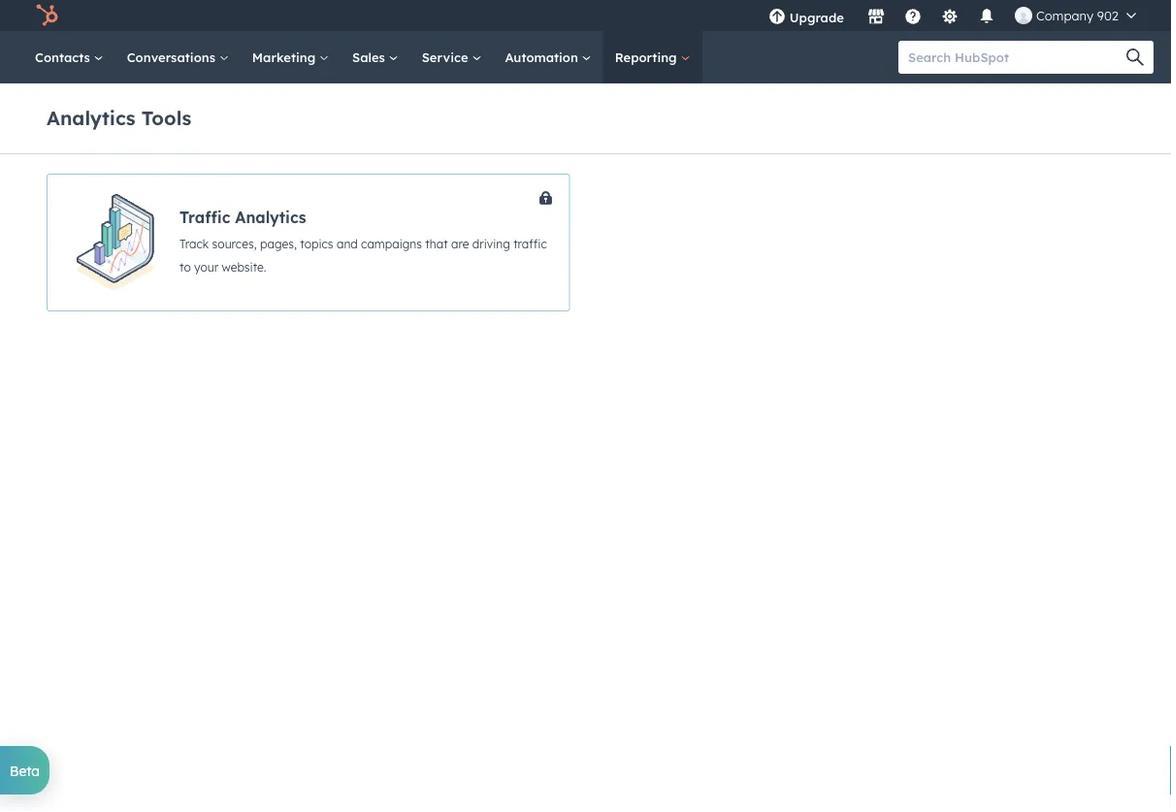 Task type: locate. For each thing, give the bounding box(es) containing it.
upgrade
[[790, 9, 844, 25]]

Search HubSpot search field
[[899, 41, 1136, 74]]

service link
[[410, 31, 493, 83]]

analytics up "pages,"
[[235, 208, 306, 227]]

sources,
[[212, 237, 257, 251]]

notifications image
[[978, 9, 996, 26]]

track
[[180, 237, 209, 251]]

conversations link
[[115, 31, 240, 83]]

traffic analytics track sources, pages, topics and campaigns that are driving traffic to your website.
[[180, 208, 547, 275]]

reporting
[[615, 49, 681, 65]]

are
[[451, 237, 469, 251]]

reporting link
[[603, 31, 702, 83]]

0 vertical spatial analytics
[[47, 105, 135, 130]]

None checkbox
[[47, 174, 570, 312]]

marketplaces image
[[868, 9, 885, 26]]

1 vertical spatial analytics
[[235, 208, 306, 227]]

analytics inside traffic analytics track sources, pages, topics and campaigns that are driving traffic to your website.
[[235, 208, 306, 227]]

your
[[194, 260, 219, 275]]

marketing link
[[240, 31, 341, 83]]

analytics
[[47, 105, 135, 130], [235, 208, 306, 227]]

0 horizontal spatial analytics
[[47, 105, 135, 130]]

settings image
[[941, 9, 959, 26]]

pages,
[[260, 237, 297, 251]]

campaigns
[[361, 237, 422, 251]]

conversations
[[127, 49, 219, 65]]

help button
[[897, 0, 930, 31]]

none checkbox containing traffic analytics
[[47, 174, 570, 312]]

menu
[[757, 0, 1148, 38]]

marketplaces button
[[856, 0, 897, 31]]

1 horizontal spatial analytics
[[235, 208, 306, 227]]

sales
[[352, 49, 389, 65]]

analytics down contacts link
[[47, 105, 135, 130]]

upgrade image
[[768, 9, 786, 26]]

902
[[1097, 7, 1119, 23]]

settings link
[[930, 0, 970, 31]]

traffic
[[180, 208, 230, 227]]

mateo roberts image
[[1015, 7, 1032, 24]]

marketing
[[252, 49, 319, 65]]



Task type: describe. For each thing, give the bounding box(es) containing it.
notifications button
[[970, 0, 1003, 31]]

company 902
[[1036, 7, 1119, 23]]

website.
[[222, 260, 266, 275]]

hubspot image
[[35, 4, 58, 27]]

help image
[[904, 9, 922, 26]]

driving
[[472, 237, 510, 251]]

company 902 button
[[1003, 0, 1148, 31]]

and
[[337, 237, 358, 251]]

sales link
[[341, 31, 410, 83]]

automation
[[505, 49, 582, 65]]

topics
[[300, 237, 333, 251]]

menu containing company 902
[[757, 0, 1148, 38]]

search button
[[1117, 41, 1154, 74]]

tools
[[141, 105, 191, 130]]

search image
[[1127, 49, 1144, 66]]

contacts link
[[23, 31, 115, 83]]

beta button
[[0, 746, 50, 795]]

beta
[[10, 762, 40, 779]]

company
[[1036, 7, 1094, 23]]

analytics tools
[[47, 105, 191, 130]]

to
[[180, 260, 191, 275]]

hubspot link
[[23, 4, 73, 27]]

contacts
[[35, 49, 94, 65]]

that
[[425, 237, 448, 251]]

service
[[422, 49, 472, 65]]

automation link
[[493, 31, 603, 83]]

traffic
[[514, 237, 547, 251]]



Task type: vqa. For each thing, say whether or not it's contained in the screenshot.
Search button
yes



